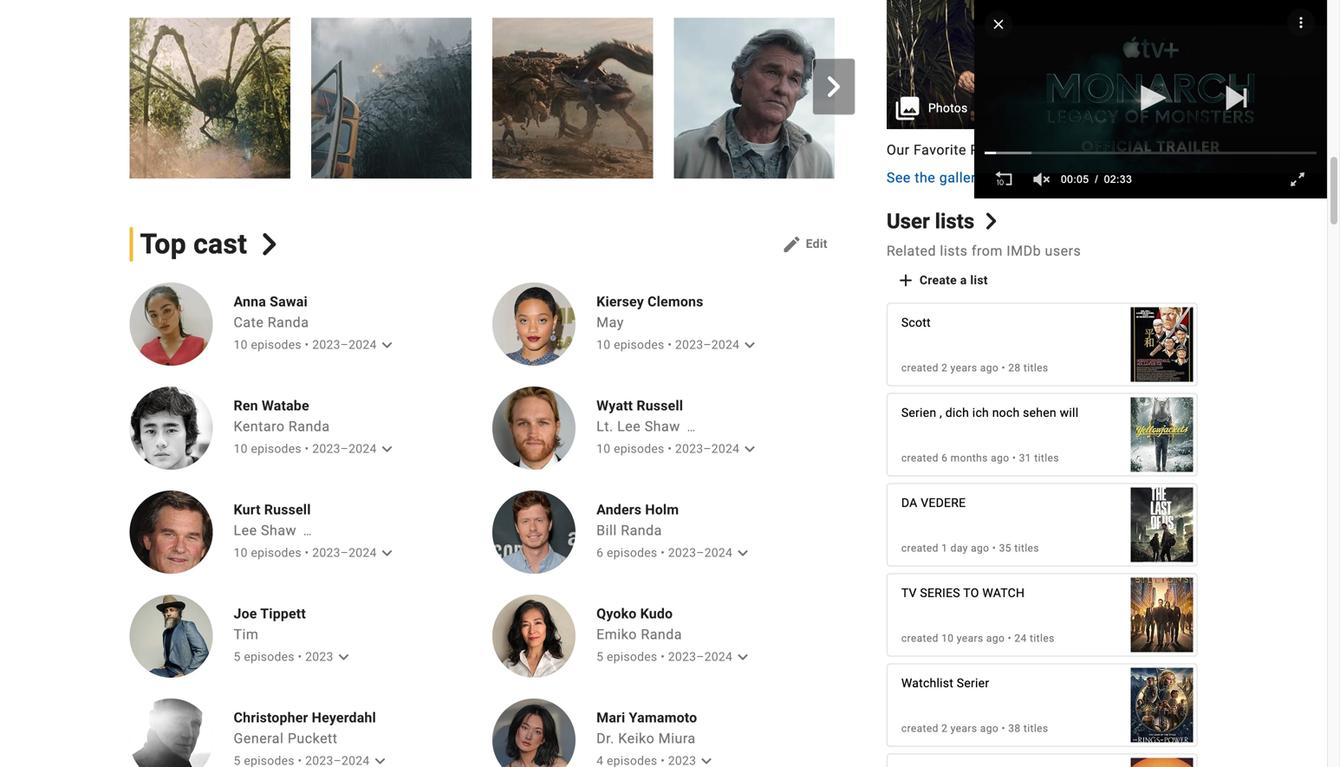 Task type: locate. For each thing, give the bounding box(es) containing it.
1 horizontal spatial photos
[[971, 142, 1017, 158]]

titles right 38
[[1024, 723, 1049, 735]]

10 episodes • 2023–2024 down cate randa 'link'
[[234, 338, 377, 352]]

create a list button
[[887, 265, 1002, 296]]

episodes down the emiko randa link at the bottom of the page
[[607, 650, 658, 664]]

5 inside 'button'
[[234, 650, 241, 664]]

5 episodes • 2023
[[234, 650, 334, 664]]

0 vertical spatial russell
[[637, 398, 683, 414]]

•
[[305, 338, 309, 352], [668, 338, 672, 352], [1002, 362, 1006, 374], [305, 442, 309, 456], [668, 442, 672, 456], [1013, 452, 1017, 465], [993, 543, 997, 555], [305, 546, 309, 560], [661, 546, 665, 560], [1008, 633, 1012, 645], [298, 650, 302, 664], [661, 650, 665, 664], [1002, 723, 1006, 735]]

0 horizontal spatial 6
[[597, 546, 604, 560]]

1 2 from the top
[[942, 362, 948, 374]]

randa down sawai
[[268, 314, 309, 331]]

ren watabe image
[[130, 387, 213, 470]]

shaw down 'wyatt russell' link
[[645, 418, 681, 435]]

titles right "35"
[[1015, 543, 1040, 555]]

created 2 years ago • 28 titles
[[902, 362, 1049, 374]]

1 horizontal spatial chevron right inline image
[[983, 213, 1000, 230]]

10 episodes • 2023–2024 button down the kurt russell link
[[234, 543, 398, 564]]

day
[[951, 543, 968, 555]]

photos
[[929, 101, 968, 115], [971, 142, 1017, 158]]

… down the kurt russell link
[[304, 524, 312, 538]]

1 horizontal spatial 6
[[942, 452, 948, 465]]

david bowie, takeshi kitano, tom conti, ryuichi sakamoto, and jack thompson in merry christmas mr. lawrence (1983) image
[[1131, 299, 1194, 391]]

dr. keiko miura link
[[597, 731, 696, 747]]

randa for watabe
[[289, 418, 330, 435]]

1 horizontal spatial lee
[[618, 418, 641, 435]]

0 vertical spatial chevron right inline image
[[824, 76, 845, 97]]

arrow image for anna sawai cate randa
[[377, 335, 398, 355]]

created for watchlist
[[902, 723, 939, 735]]

randa for kudo
[[641, 627, 682, 643]]

0 horizontal spatial shaw
[[261, 522, 297, 539]]

christopher heyerdahl image
[[130, 699, 213, 767]]

… inside 'kurt russell lee shaw …'
[[304, 524, 312, 538]]

scott
[[902, 316, 931, 330]]

5 inside button
[[597, 650, 604, 664]]

our
[[887, 142, 910, 158]]

10 for anna sawai cate randa
[[234, 338, 248, 352]]

years down serier on the bottom right
[[951, 723, 978, 735]]

edit
[[806, 237, 828, 251]]

2023–2024 down 'wyatt russell' link
[[675, 442, 740, 456]]

1 horizontal spatial shaw
[[645, 418, 681, 435]]

2023–2024 down anna sawai link
[[312, 338, 377, 352]]

1 horizontal spatial russell
[[637, 398, 683, 414]]

titles for da vedere
[[1015, 543, 1040, 555]]

episodes for bill
[[607, 546, 658, 560]]

0 vertical spatial photos
[[929, 101, 968, 115]]

5 down the emiko at the left of the page
[[597, 650, 604, 664]]

ago right day
[[971, 543, 990, 555]]

created left 1
[[902, 543, 939, 555]]

2 down watchlist serier
[[942, 723, 948, 735]]

• down joe tippett link
[[298, 650, 302, 664]]

10 down kentaro
[[234, 442, 248, 456]]

00:05 timer
[[1061, 160, 1090, 199]]

6 episodes • 2023–2024 button
[[597, 543, 754, 564]]

watabe
[[262, 398, 309, 414]]

6
[[942, 452, 948, 465], [597, 546, 604, 560]]

anna sawai link
[[234, 293, 392, 310]]

0 vertical spatial lee
[[618, 418, 641, 435]]

arrow image down yamamoto
[[697, 751, 717, 767]]

arrow image down qyoko kudo link
[[733, 647, 754, 668]]

• left "35"
[[993, 543, 997, 555]]

1 vertical spatial chevron right inline image
[[983, 213, 1000, 230]]

episodes down tim
[[244, 650, 295, 664]]

russell inside 'kurt russell lee shaw …'
[[264, 502, 311, 518]]

• inside 6 episodes • 2023–2024 button
[[661, 546, 665, 560]]

5
[[234, 650, 241, 664], [597, 650, 604, 664]]

lee
[[618, 418, 641, 435], [234, 522, 257, 539]]

clemons
[[648, 294, 704, 310]]

0 horizontal spatial …
[[304, 524, 312, 538]]

production art image
[[887, 0, 1198, 129]]

episodes inside button
[[607, 546, 658, 560]]

2023–2024 for anders holm bill randa
[[668, 546, 733, 560]]

randa down kudo
[[641, 627, 682, 643]]

kiersey clemons may
[[597, 294, 704, 331]]

created
[[902, 362, 939, 374], [902, 452, 939, 465], [902, 543, 939, 555], [902, 633, 939, 645], [902, 723, 939, 735]]

arrow image down the kurt russell link
[[377, 543, 398, 564]]

2023 up the 00:05
[[1059, 142, 1092, 158]]

10 episodes • 2023–2024 down kiersey clemons may
[[597, 338, 740, 352]]

10
[[234, 338, 248, 352], [597, 338, 611, 352], [234, 442, 248, 456], [597, 442, 611, 456], [234, 546, 248, 560], [942, 633, 954, 645]]

arrow image up "heyerdahl"
[[334, 647, 354, 668]]

0 horizontal spatial photos
[[929, 101, 968, 115]]

10 down may link
[[597, 338, 611, 352]]

episodes down lee shaw 'link'
[[251, 546, 302, 560]]

10 episodes • 2023–2024 for kentaro randa
[[234, 442, 377, 456]]

1 vertical spatial shaw
[[261, 522, 297, 539]]

10 for kiersey clemons may
[[597, 338, 611, 352]]

created for tv
[[902, 633, 939, 645]]

watchlist
[[902, 677, 954, 691]]

randa for sawai
[[268, 314, 309, 331]]

puckett
[[288, 731, 338, 747]]

5 down 'tim' 'link'
[[234, 650, 241, 664]]

arrow image for mari yamamoto dr. keiko miura
[[697, 751, 717, 767]]

5 episodes • 2023 button
[[234, 647, 354, 668]]

anders
[[597, 502, 642, 518]]

5 for tim
[[234, 650, 241, 664]]

arrow image for christopher heyerdahl general puckett
[[370, 751, 391, 767]]

titles right "31"
[[1035, 452, 1060, 465]]

lists up create a list
[[940, 243, 968, 259]]

1 vertical spatial 6
[[597, 546, 604, 560]]

1 horizontal spatial 2023
[[1059, 142, 1092, 158]]

ago for series
[[987, 633, 1005, 645]]

0 horizontal spatial lee
[[234, 522, 257, 539]]

years up serier on the bottom right
[[957, 633, 984, 645]]

38
[[1009, 723, 1021, 735]]

1 vertical spatial lists
[[940, 243, 968, 259]]

ago for serier
[[981, 723, 999, 735]]

related
[[887, 243, 937, 259]]

arrow image for anders holm bill randa
[[733, 543, 754, 564]]

2 up ","
[[942, 362, 948, 374]]

general puckett link
[[234, 731, 338, 747]]

imdb
[[1007, 243, 1042, 259]]

ago left 38
[[981, 723, 999, 735]]

arrow image down 'wyatt russell' link
[[740, 439, 761, 459]]

1 vertical spatial russell
[[264, 502, 311, 518]]

edit button
[[775, 231, 835, 258]]

1 created from the top
[[902, 362, 939, 374]]

6 left months on the right
[[942, 452, 948, 465]]

0 horizontal spatial russell
[[264, 502, 311, 518]]

lists for user
[[935, 209, 975, 234]]

0 vertical spatial years
[[951, 362, 978, 374]]

created up serien
[[902, 362, 939, 374]]

2023–2024 down qyoko kudo link
[[668, 650, 733, 664]]

episodes for lee
[[251, 546, 302, 560]]

1 horizontal spatial 5
[[597, 650, 604, 664]]

pedro pascal and bella ramsey in the last of us (2023) image
[[1131, 479, 1194, 571]]

arrow image
[[740, 335, 761, 355], [740, 439, 761, 459], [370, 751, 391, 767]]

2023–2024 down ren watabe link
[[312, 442, 377, 456]]

episodes down 'bill randa' link
[[607, 546, 658, 560]]

created 2 years ago • 38 titles
[[902, 723, 1049, 735]]

0 vertical spatial shaw
[[645, 418, 681, 435]]

2023–2024 for kurt russell lee shaw …
[[312, 546, 377, 560]]

lee down kurt
[[234, 522, 257, 539]]

photos inside group
[[929, 101, 968, 115]]

anna sawai cate randa
[[234, 294, 309, 331]]

mari
[[597, 710, 626, 726]]

• left 28
[[1002, 362, 1006, 374]]

mari yamamoto image
[[493, 699, 576, 767]]

shaw inside wyatt russell lt. lee shaw …
[[645, 418, 681, 435]]

episodes down lt. lee shaw 'link'
[[614, 442, 665, 456]]

2
[[942, 362, 948, 374], [942, 723, 948, 735]]

2023–2024
[[312, 338, 377, 352], [675, 338, 740, 352], [312, 442, 377, 456], [675, 442, 740, 456], [312, 546, 377, 560], [668, 546, 733, 560], [668, 650, 733, 664]]

• down kiersey clemons may
[[668, 338, 672, 352]]

10 episodes • 2023–2024 button
[[234, 335, 398, 355], [597, 335, 761, 355], [234, 439, 398, 459], [597, 439, 761, 459], [234, 543, 398, 564]]

0 vertical spatial …
[[687, 420, 696, 434]]

years
[[951, 362, 978, 374], [957, 633, 984, 645], [951, 723, 978, 735]]

0 vertical spatial arrow image
[[740, 335, 761, 355]]

2023–2024 for anna sawai cate randa
[[312, 338, 377, 352]]

created down watchlist
[[902, 723, 939, 735]]

… down 'wyatt russell' link
[[687, 420, 696, 434]]

2023 down joe tippett link
[[305, 650, 334, 664]]

1 horizontal spatial monarch: legacy of monsters (2023) image
[[311, 18, 472, 179]]

see
[[887, 169, 911, 186]]

shaw down the kurt russell link
[[261, 522, 297, 539]]

randa inside ren watabe kentaro randa
[[289, 418, 330, 435]]

vedere
[[921, 496, 966, 511]]

1 vertical spatial lee
[[234, 522, 257, 539]]

2 for watchlist serier
[[942, 723, 948, 735]]

ago
[[981, 362, 999, 374], [991, 452, 1010, 465], [971, 543, 990, 555], [987, 633, 1005, 645], [981, 723, 999, 735]]

episodes
[[251, 338, 302, 352], [614, 338, 665, 352], [251, 442, 302, 456], [614, 442, 665, 456], [251, 546, 302, 560], [607, 546, 658, 560], [244, 650, 295, 664], [607, 650, 658, 664]]

chevron right inline image
[[824, 76, 845, 97], [983, 213, 1000, 230]]

randa down ren watabe link
[[289, 418, 330, 435]]

randa inside anna sawai cate randa
[[268, 314, 309, 331]]

episodes down cate randa 'link'
[[251, 338, 302, 352]]

episodes down kiersey clemons may
[[614, 338, 665, 352]]

unmute button group
[[1023, 160, 1061, 199]]

created down serien
[[902, 452, 939, 465]]

created up watchlist
[[902, 633, 939, 645]]

users
[[1045, 243, 1082, 259]]

arrow image down anders holm link
[[733, 543, 754, 564]]

0 horizontal spatial monarch: legacy of monsters (2023) image
[[130, 18, 290, 179]]

may
[[597, 314, 624, 331]]

lee inside wyatt russell lt. lee shaw …
[[618, 418, 641, 435]]

titles for scott
[[1024, 362, 1049, 374]]

group
[[887, 0, 1198, 188], [109, 18, 1017, 179]]

6 down bill
[[597, 546, 604, 560]]

3 created from the top
[[902, 543, 939, 555]]

28
[[1009, 362, 1021, 374]]

0 horizontal spatial chevron right inline image
[[824, 76, 845, 97]]

shaw
[[645, 418, 681, 435], [261, 522, 297, 539]]

top
[[140, 228, 186, 261]]

ren watabe kentaro randa
[[234, 398, 330, 435]]

mari yamamoto dr. keiko miura
[[597, 710, 697, 747]]

emiko randa link
[[597, 627, 682, 643]]

from
[[972, 243, 1003, 259]]

1 vertical spatial 2023
[[305, 650, 334, 664]]

ago for ,
[[991, 452, 1010, 465]]

2023–2024 down the kurt russell link
[[312, 546, 377, 560]]

photos up gallery
[[971, 142, 1017, 158]]

titles right 24 in the right bottom of the page
[[1030, 633, 1055, 645]]

2 created from the top
[[902, 452, 939, 465]]

will
[[1060, 406, 1079, 420]]

1 vertical spatial …
[[304, 524, 312, 538]]

5 created from the top
[[902, 723, 939, 735]]

dich
[[946, 406, 970, 420]]

10 down 'lt.'
[[597, 442, 611, 456]]

monarch: legacy of monsters (2023) image
[[130, 18, 290, 179], [311, 18, 472, 179]]

10 episodes • 2023–2024 down the kurt russell link
[[234, 546, 377, 560]]

arrow image
[[377, 335, 398, 355], [377, 439, 398, 459], [377, 543, 398, 564], [733, 543, 754, 564], [334, 647, 354, 668], [733, 647, 754, 668], [697, 751, 717, 767]]

ago left 24 in the right bottom of the page
[[987, 633, 1005, 645]]

• inside "5 episodes • 2023–2024" button
[[661, 650, 665, 664]]

0 vertical spatial lists
[[935, 209, 975, 234]]

0 horizontal spatial 5
[[234, 650, 241, 664]]

anders holm link
[[597, 501, 749, 519]]

create
[[920, 273, 957, 288]]

arrow image down "heyerdahl"
[[370, 751, 391, 767]]

russell up lt. lee shaw 'link'
[[637, 398, 683, 414]]

lists up related lists from imdb users
[[935, 209, 975, 234]]

ich
[[973, 406, 989, 420]]

2 vertical spatial arrow image
[[370, 751, 391, 767]]

john goodman in monarch: legacy of monsters (2023) image
[[493, 18, 653, 179]]

kurt
[[234, 502, 261, 518]]

2023–2024 down anders holm link
[[668, 546, 733, 560]]

joe tippett image
[[130, 595, 213, 678]]

10 episodes • 2023–2024 button for wyatt russell lt. lee shaw …
[[597, 439, 761, 459]]

russell
[[637, 398, 683, 414], [264, 502, 311, 518]]

tim link
[[234, 627, 259, 643]]

1 horizontal spatial …
[[687, 420, 696, 434]]

02:33
[[1105, 173, 1133, 185]]

1 vertical spatial photos
[[971, 142, 1017, 158]]

randa inside qyoko kudo emiko randa
[[641, 627, 682, 643]]

wyatt russell lt. lee shaw …
[[597, 398, 696, 435]]

chevron right inline image
[[258, 233, 281, 256]]

watch
[[983, 586, 1025, 601]]

lee right 'lt.'
[[618, 418, 641, 435]]

kurt russell in monarch: legacy of monsters (2023) image
[[674, 18, 835, 179]]

randa inside the anders holm bill randa
[[621, 522, 662, 539]]

10 episodes • 2023–2024 button down 'wyatt russell' link
[[597, 439, 761, 459]]

photos up favorite
[[929, 101, 968, 115]]

noch
[[993, 406, 1020, 420]]

• down 'bill randa' link
[[661, 546, 665, 560]]

2 5 from the left
[[597, 650, 604, 664]]

episodes inside 'button'
[[244, 650, 295, 664]]

10 episodes • 2023–2024 button down anna sawai link
[[234, 335, 398, 355]]

• down the emiko randa link at the bottom of the page
[[661, 650, 665, 664]]

top cast
[[140, 228, 247, 261]]

2023–2024 down kiersey clemons "link" at the top
[[675, 338, 740, 352]]

10 down cate
[[234, 338, 248, 352]]

russell inside wyatt russell lt. lee shaw …
[[637, 398, 683, 414]]

anna sawai in monarch: legacy of monsters (2023) image
[[856, 18, 1017, 179]]

randa down holm
[[621, 522, 662, 539]]

arrow image down anna sawai link
[[377, 335, 398, 355]]

1 vertical spatial arrow image
[[740, 439, 761, 459]]

• left 38
[[1002, 723, 1006, 735]]

anders holm image
[[493, 491, 576, 574]]

titles for tv series to watch
[[1030, 633, 1055, 645]]

anna sawai image
[[130, 283, 213, 366]]

ago left "31"
[[991, 452, 1010, 465]]

russell for lee
[[637, 398, 683, 414]]

episodes down kentaro randa link at the bottom left of the page
[[251, 442, 302, 456]]

2 monarch: legacy of monsters (2023) image from the left
[[311, 18, 472, 179]]

wyatt
[[597, 398, 633, 414]]

created for serien
[[902, 452, 939, 465]]

2 2 from the top
[[942, 723, 948, 735]]

titles right 28
[[1024, 362, 1049, 374]]

keiko
[[619, 731, 655, 747]]

arrow image down ren watabe link
[[377, 439, 398, 459]]

1 vertical spatial 2
[[942, 723, 948, 735]]

1 vertical spatial years
[[957, 633, 984, 645]]

arrow image down kiersey clemons "link" at the top
[[740, 335, 761, 355]]

4 created from the top
[[902, 633, 939, 645]]

russell up lee shaw 'link'
[[264, 502, 311, 518]]

kiersey
[[597, 294, 644, 310]]

10 episodes • 2023–2024 button down kentaro randa link at the bottom left of the page
[[234, 439, 398, 459]]

shaw inside 'kurt russell lee shaw …'
[[261, 522, 297, 539]]

10 down lee shaw 'link'
[[234, 546, 248, 560]]

0 vertical spatial 2023
[[1059, 142, 1092, 158]]

10 episodes • 2023–2024 down kentaro randa link at the bottom left of the page
[[234, 442, 377, 456]]

1 5 from the left
[[234, 650, 241, 664]]

0 vertical spatial 6
[[942, 452, 948, 465]]

2023–2024 inside 6 episodes • 2023–2024 button
[[668, 546, 733, 560]]

a
[[961, 273, 967, 288]]

randa
[[268, 314, 309, 331], [289, 418, 330, 435], [621, 522, 662, 539], [641, 627, 682, 643]]

user
[[887, 209, 930, 234]]

years up dich
[[951, 362, 978, 374]]

2023–2024 inside "5 episodes • 2023–2024" button
[[668, 650, 733, 664]]

top cast link
[[130, 227, 281, 262]]

10 episodes • 2023–2024 button down kiersey clemons "link" at the top
[[597, 335, 761, 355]]

0 horizontal spatial 2023
[[305, 650, 334, 664]]

group containing our favorite photos from 2023
[[887, 0, 1198, 188]]

wyatt russell image
[[493, 387, 576, 470]]

0 vertical spatial 2
[[942, 362, 948, 374]]



Task type: vqa. For each thing, say whether or not it's contained in the screenshot.


Task type: describe. For each thing, give the bounding box(es) containing it.
2023 inside 'button'
[[305, 650, 334, 664]]

user lists
[[887, 209, 975, 234]]

favorite
[[914, 142, 967, 158]]

chevron right inline image inside user lists link
[[983, 213, 1000, 230]]

created for da
[[902, 543, 939, 555]]

lee shaw link
[[234, 522, 297, 539]]

episodes for kentaro
[[251, 442, 302, 456]]

titles for watchlist serier
[[1024, 723, 1049, 735]]

ren
[[234, 398, 258, 414]]

video autoplay preference image
[[1293, 14, 1310, 31]]

tv
[[902, 586, 917, 601]]

david costabile, jeffrey demunn, paul giamatti, damian lewis, corey stoll, kelly aucoin, maggie siff, asia kate dillon, and dola rashad in billions (2016) image
[[1131, 569, 1194, 662]]

months
[[951, 452, 988, 465]]

10 episodes • 2023–2024 button for kiersey clemons may
[[597, 335, 761, 355]]

1 monarch: legacy of monsters (2023) image from the left
[[130, 18, 290, 179]]

watchlist serier
[[902, 677, 990, 691]]

arrow image for wyatt russell lt. lee shaw …
[[740, 439, 761, 459]]

years for ,
[[951, 362, 978, 374]]

10 up watchlist serier
[[942, 633, 954, 645]]

holm
[[645, 502, 679, 518]]

may link
[[597, 314, 624, 331]]

cast
[[193, 228, 247, 261]]

add image
[[896, 270, 917, 291]]

5 episodes • 2023–2024 button
[[597, 647, 754, 668]]

6 episodes • 2023–2024
[[597, 546, 733, 560]]

6 inside button
[[597, 546, 604, 560]]

10 for ren watabe kentaro randa
[[234, 442, 248, 456]]

our favorite photos from 2023
[[887, 142, 1092, 158]]

episodes for emiko
[[607, 650, 658, 664]]

35
[[1000, 543, 1012, 555]]

31
[[1020, 452, 1032, 465]]

arrow image for ren watabe kentaro randa
[[377, 439, 398, 459]]

• left 24 in the right bottom of the page
[[1008, 633, 1012, 645]]

randa for holm
[[621, 522, 662, 539]]

anders holm bill randa
[[597, 502, 679, 539]]

ago left 28
[[981, 362, 999, 374]]

russell for shaw
[[264, 502, 311, 518]]

2023–2024 for ren watabe kentaro randa
[[312, 442, 377, 456]]

tippett
[[260, 606, 306, 622]]

photos group
[[887, 0, 1198, 129]]

our favorite photos from 2023 link
[[887, 140, 1198, 160]]

kiersey clemons link
[[597, 293, 756, 310]]

from
[[1021, 142, 1055, 158]]

qyoko kudo emiko randa
[[597, 606, 682, 643]]

qyoko kudo image
[[493, 595, 576, 678]]

dr.
[[597, 731, 615, 747]]

2 for scott
[[942, 362, 948, 374]]

the
[[915, 169, 936, 186]]

edit image
[[782, 234, 803, 255]]

10 episodes • 2023–2024 button for anna sawai cate randa
[[234, 335, 398, 355]]

heyerdahl
[[312, 710, 376, 726]]

episodes for cate
[[251, 338, 302, 352]]

lt.
[[597, 418, 614, 435]]

ren watabe link
[[234, 397, 392, 415]]

2023–2024 for wyatt russell lt. lee shaw …
[[675, 442, 740, 456]]

charles edwards, lloyd owen, sophia nomvete, cynthia addai-robinson, owain arthur, ismael cruz cordova, morfydd clark, robert aramayo, and markella kavenagh in the lord of the rings: the rings of power (2022) image
[[1131, 659, 1194, 752]]

da vedere
[[902, 496, 966, 511]]

episodes for lt.
[[614, 442, 665, 456]]

emiko
[[597, 627, 637, 643]]

to
[[964, 586, 980, 601]]

sawai
[[270, 294, 308, 310]]

2023 inside group
[[1059, 142, 1092, 158]]

lists for related
[[940, 243, 968, 259]]

10 episodes • 2023–2024 button for ren watabe kentaro randa
[[234, 439, 398, 459]]

kurt russell link
[[234, 501, 392, 519]]

create a list
[[920, 273, 988, 288]]

created 6 months ago • 31 titles
[[902, 452, 1060, 465]]

general
[[234, 731, 284, 747]]

related lists from imdb users
[[887, 243, 1082, 259]]

• down lt. lee shaw 'link'
[[668, 442, 672, 456]]

• inside 5 episodes • 2023 'button'
[[298, 650, 302, 664]]

episodes for may
[[614, 338, 665, 352]]

… inside wyatt russell lt. lee shaw …
[[687, 420, 696, 434]]

dismiss player image
[[991, 16, 1007, 33]]

gallery
[[940, 169, 984, 186]]

user lists link
[[887, 209, 1000, 234]]

,
[[940, 406, 943, 420]]

yellowjackets (2021) image
[[1131, 389, 1194, 481]]

2023–2024 for kiersey clemons may
[[675, 338, 740, 352]]

christopher heyerdahl link
[[234, 709, 385, 727]]

titles for serien , dich ich noch sehen will
[[1035, 452, 1060, 465]]

list
[[971, 273, 988, 288]]

years for serier
[[957, 633, 984, 645]]

serien , dich ich noch sehen will
[[902, 406, 1079, 420]]

see the gallery button
[[887, 167, 984, 188]]

arrow image for qyoko kudo emiko randa
[[733, 647, 754, 668]]

qyoko
[[597, 606, 637, 622]]

sehen
[[1023, 406, 1057, 420]]

da
[[902, 496, 918, 511]]

photos link
[[887, 0, 1198, 129]]

cate randa link
[[234, 314, 309, 331]]

christopher heyerdahl general puckett
[[234, 710, 376, 747]]

arrow image for joe tippett tim
[[334, 647, 354, 668]]

mari yamamoto link
[[597, 709, 712, 727]]

arrow image for kurt russell lee shaw …
[[377, 543, 398, 564]]

lt. lee shaw link
[[597, 418, 681, 435]]

10 for wyatt russell lt. lee shaw …
[[597, 442, 611, 456]]

• left "31"
[[1013, 452, 1017, 465]]

2023–2024 for qyoko kudo emiko randa
[[668, 650, 733, 664]]

02:33 timer
[[1090, 160, 1133, 199]]

tv series to watch
[[902, 586, 1025, 601]]

00:05
[[1061, 173, 1090, 185]]

• down kentaro randa link at the bottom left of the page
[[305, 442, 309, 456]]

5 for emiko randa
[[597, 650, 604, 664]]

kentaro
[[234, 418, 285, 435]]

miura
[[659, 731, 696, 747]]

2 vertical spatial years
[[951, 723, 978, 735]]

wyatt russell link
[[597, 397, 756, 415]]

bill
[[597, 522, 617, 539]]

• down the kurt russell link
[[305, 546, 309, 560]]

lee inside 'kurt russell lee shaw …'
[[234, 522, 257, 539]]

joe tippett link
[[234, 605, 349, 623]]

cate
[[234, 314, 264, 331]]

• down cate randa 'link'
[[305, 338, 309, 352]]

kentaro randa link
[[234, 418, 330, 435]]

episodes for tim
[[244, 650, 295, 664]]

kurt russell image
[[130, 491, 213, 574]]

series
[[920, 586, 961, 601]]

10 episodes • 2023–2024 down lt. lee shaw 'link'
[[597, 442, 740, 456]]

tim
[[234, 627, 259, 643]]

10 episodes • 2023–2024 for cate randa
[[234, 338, 377, 352]]

anna
[[234, 294, 266, 310]]

bill randa link
[[597, 522, 662, 539]]

10 episodes • 2023–2024 button for kurt russell lee shaw …
[[234, 543, 398, 564]]

kiersey clemons image
[[493, 283, 576, 366]]

kudo
[[641, 606, 673, 622]]

qyoko kudo link
[[597, 605, 749, 623]]

ago for vedere
[[971, 543, 990, 555]]

10 for kurt russell lee shaw …
[[234, 546, 248, 560]]

arrow image for kiersey clemons may
[[740, 335, 761, 355]]

kurt russell lee shaw …
[[234, 502, 312, 539]]

10 episodes • 2023–2024 for may
[[597, 338, 740, 352]]



